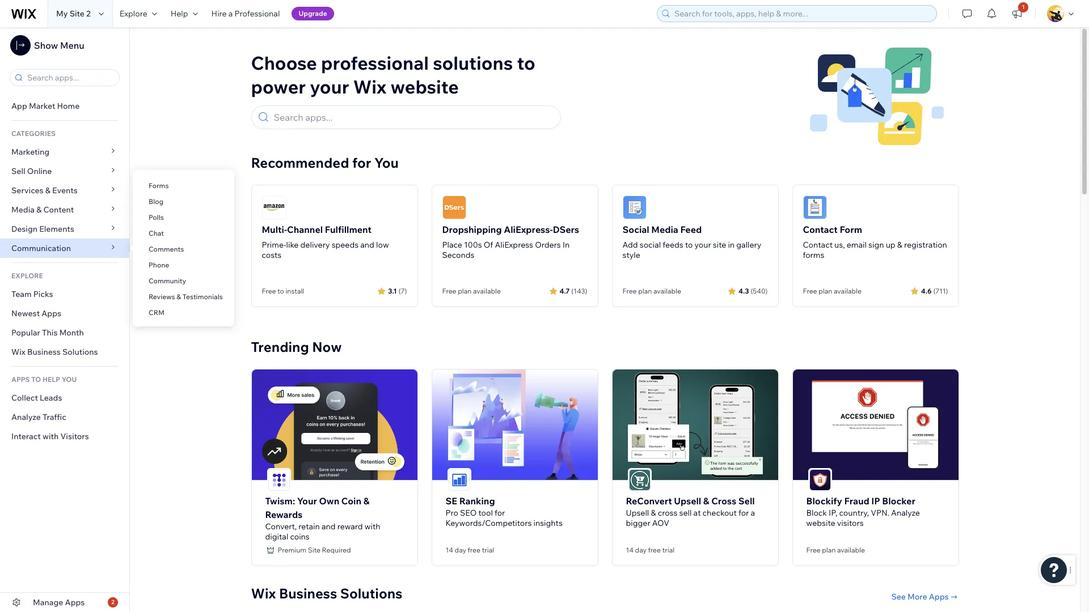 Task type: vqa. For each thing, say whether or not it's contained in the screenshot.


Task type: describe. For each thing, give the bounding box(es) containing it.
install
[[286, 287, 304, 296]]

services
[[11, 186, 43, 196]]

4.7 (143)
[[560, 287, 588, 295]]

& left events at left top
[[45, 186, 50, 196]]

gallery
[[737, 240, 762, 250]]

us,
[[835, 240, 845, 250]]

hire a professional link
[[205, 0, 287, 27]]

team picks link
[[0, 285, 129, 304]]

1 horizontal spatial business
[[279, 586, 337, 603]]

app
[[11, 101, 27, 111]]

choose professional solutions to power your wix website
[[251, 52, 536, 98]]

se ranking icon image
[[449, 470, 470, 491]]

available for form
[[834, 287, 862, 296]]

wix business solutions inside sidebar element
[[11, 347, 98, 358]]

aliexpress-
[[504, 224, 553, 236]]

0 horizontal spatial upsell
[[626, 508, 649, 519]]

1 button
[[1005, 0, 1030, 27]]

1 contact from the top
[[803, 224, 838, 236]]

fulfillment
[[325, 224, 372, 236]]

choose
[[251, 52, 317, 74]]

rewards
[[265, 509, 303, 521]]

feed
[[681, 224, 702, 236]]

design
[[11, 224, 38, 234]]

& left content
[[36, 205, 42, 215]]

3.1 (7)
[[388, 287, 407, 295]]

now
[[312, 339, 342, 356]]

site
[[713, 240, 727, 250]]

interact with visitors
[[11, 432, 89, 442]]

seo
[[460, 508, 477, 519]]

se
[[446, 496, 457, 507]]

low
[[376, 240, 389, 250]]

2 inside sidebar element
[[111, 599, 115, 607]]

show menu
[[34, 40, 84, 51]]

media inside social media feed add social feeds to your site in gallery style
[[652, 224, 679, 236]]

4.3
[[739, 287, 749, 295]]

2 vertical spatial wix
[[251, 586, 276, 603]]

4.6 (711)
[[922, 287, 949, 295]]

apps for newest apps
[[42, 309, 61, 319]]

14 for reconvert
[[626, 546, 634, 555]]

picks
[[33, 289, 53, 300]]

2 horizontal spatial apps
[[929, 592, 949, 603]]

recommended
[[251, 154, 349, 171]]

delivery
[[301, 240, 330, 250]]

twism:
[[265, 496, 295, 507]]

power
[[251, 75, 306, 98]]

analyze inside analyze traffic link
[[11, 413, 41, 423]]

wix inside choose professional solutions to power your wix website
[[353, 75, 387, 98]]

community link
[[133, 272, 234, 291]]

coins
[[290, 532, 310, 542]]

at
[[694, 508, 701, 519]]

twism: your own coin & rewards icon image
[[268, 470, 290, 491]]

retain
[[299, 522, 320, 532]]

se ranking poster image
[[432, 370, 598, 481]]

help
[[43, 376, 60, 384]]

phone
[[149, 261, 169, 270]]

website inside choose professional solutions to power your wix website
[[391, 75, 459, 98]]

professional
[[235, 9, 280, 19]]

hire
[[211, 9, 227, 19]]

available for aliexpress-
[[473, 287, 501, 296]]

convert,
[[265, 522, 297, 532]]

plan for contact
[[819, 287, 833, 296]]

forms
[[803, 250, 825, 261]]

prime-
[[262, 240, 286, 250]]

seconds
[[442, 250, 475, 261]]

free down block
[[807, 546, 821, 555]]

newest apps link
[[0, 304, 129, 323]]

1 horizontal spatial upsell
[[674, 496, 702, 507]]

in
[[563, 240, 570, 250]]

site for premium
[[308, 546, 321, 555]]

hire a professional
[[211, 9, 280, 19]]

multi-channel fulfillment logo image
[[262, 196, 286, 220]]

online
[[27, 166, 52, 177]]

reviews & testimonials
[[149, 293, 223, 301]]

events
[[52, 186, 78, 196]]

see more apps
[[892, 592, 949, 603]]

menu
[[60, 40, 84, 51]]

trial for upsell
[[663, 546, 675, 555]]

and inside multi-channel fulfillment prime-like delivery speeds and low costs
[[361, 240, 375, 250]]

fraud
[[845, 496, 870, 507]]

recommended for you
[[251, 154, 399, 171]]

ranking
[[460, 496, 495, 507]]

se ranking pro seo tool for keywords/competitors insights
[[446, 496, 563, 529]]

in
[[728, 240, 735, 250]]

apps
[[11, 376, 30, 384]]

my
[[56, 9, 68, 19]]

available for media
[[654, 287, 682, 296]]

trending
[[251, 339, 309, 356]]

popular this month
[[11, 328, 84, 338]]

show menu button
[[10, 35, 84, 56]]

help
[[171, 9, 188, 19]]

free for multi-channel fulfillment
[[262, 287, 276, 296]]

aliexpress
[[495, 240, 533, 250]]

add
[[623, 240, 638, 250]]

pro
[[446, 508, 459, 519]]

categories
[[11, 129, 56, 138]]

collect leads
[[11, 393, 62, 404]]

visitors
[[838, 519, 864, 529]]

costs
[[262, 250, 282, 261]]

media & content link
[[0, 200, 129, 220]]

(7)
[[399, 287, 407, 295]]

explore
[[120, 9, 147, 19]]

free plan available for dropshipping
[[442, 287, 501, 296]]

leads
[[40, 393, 62, 404]]

0 horizontal spatial for
[[352, 154, 371, 171]]

see more apps button
[[892, 592, 959, 603]]

(711)
[[934, 287, 949, 295]]

analyze inside blockify fraud ip blocker block ip, country, vpn. analyze website visitors
[[892, 508, 921, 519]]

testimonials
[[183, 293, 223, 301]]

wix business solutions link
[[0, 343, 129, 362]]

twism: your own coin & rewards poster image
[[252, 370, 417, 481]]

to inside choose professional solutions to power your wix website
[[517, 52, 536, 74]]

community
[[149, 277, 186, 285]]

like
[[286, 240, 299, 250]]

feeds
[[663, 240, 684, 250]]

your inside social media feed add social feeds to your site in gallery style
[[695, 240, 711, 250]]

free for social media feed
[[623, 287, 637, 296]]

see
[[892, 592, 906, 603]]

plan for social
[[639, 287, 652, 296]]

14 day free trial for reconvert
[[626, 546, 675, 555]]



Task type: locate. For each thing, give the bounding box(es) containing it.
channel
[[287, 224, 323, 236]]

media inside sidebar element
[[11, 205, 35, 215]]

available down visitors
[[838, 546, 865, 555]]

1 horizontal spatial wix business solutions
[[251, 586, 403, 603]]

free to install
[[262, 287, 304, 296]]

2 free from the left
[[648, 546, 661, 555]]

app market home
[[11, 101, 80, 111]]

premium site required
[[278, 546, 351, 555]]

free for contact form
[[803, 287, 818, 296]]

to
[[31, 376, 41, 384]]

free plan available down the 'style'
[[623, 287, 682, 296]]

2 14 day free trial from the left
[[626, 546, 675, 555]]

1 horizontal spatial sell
[[739, 496, 755, 507]]

for inside se ranking pro seo tool for keywords/competitors insights
[[495, 508, 505, 519]]

you
[[62, 376, 77, 384]]

a right "hire"
[[229, 9, 233, 19]]

1 vertical spatial and
[[322, 522, 336, 532]]

crm link
[[133, 304, 234, 323]]

collect
[[11, 393, 38, 404]]

14 for se
[[446, 546, 453, 555]]

business down "premium site required" at the left bottom
[[279, 586, 337, 603]]

1 horizontal spatial wix
[[251, 586, 276, 603]]

1 horizontal spatial with
[[365, 522, 381, 532]]

apps to help you
[[11, 376, 77, 384]]

contact left the 'us,' at the top of page
[[803, 240, 833, 250]]

visitors
[[60, 432, 89, 442]]

free
[[262, 287, 276, 296], [442, 287, 457, 296], [623, 287, 637, 296], [803, 287, 818, 296], [807, 546, 821, 555]]

your inside choose professional solutions to power your wix website
[[310, 75, 349, 98]]

trial
[[482, 546, 494, 555], [663, 546, 675, 555]]

0 horizontal spatial 14
[[446, 546, 453, 555]]

& inside contact form contact us, email sign up & registration forms
[[898, 240, 903, 250]]

for inside the 'reconvert upsell & cross sell upsell & cross sell at checkout for a bigger aov'
[[739, 508, 749, 519]]

sell inside the 'reconvert upsell & cross sell upsell & cross sell at checkout for a bigger aov'
[[739, 496, 755, 507]]

search apps... field down choose professional solutions to power your wix website
[[270, 106, 555, 129]]

0 horizontal spatial day
[[455, 546, 466, 555]]

day for se
[[455, 546, 466, 555]]

1 horizontal spatial solutions
[[340, 586, 403, 603]]

0 horizontal spatial analyze
[[11, 413, 41, 423]]

0 vertical spatial sell
[[11, 166, 25, 177]]

solutions down month
[[62, 347, 98, 358]]

14 day free trial for se
[[446, 546, 494, 555]]

manage apps
[[33, 598, 85, 608]]

professional
[[321, 52, 429, 74]]

sell online link
[[0, 162, 129, 181]]

blog
[[149, 198, 164, 206]]

contact down contact form logo
[[803, 224, 838, 236]]

1 horizontal spatial free
[[648, 546, 661, 555]]

site
[[70, 9, 85, 19], [308, 546, 321, 555]]

1 horizontal spatial 14 day free trial
[[626, 546, 675, 555]]

and inside twism: your own coin & rewards convert, retain and reward with digital coins
[[322, 522, 336, 532]]

upgrade button
[[292, 7, 334, 20]]

0 vertical spatial contact
[[803, 224, 838, 236]]

0 horizontal spatial business
[[27, 347, 61, 358]]

0 vertical spatial business
[[27, 347, 61, 358]]

dropshipping
[[442, 224, 502, 236]]

orders
[[535, 240, 561, 250]]

1 vertical spatial business
[[279, 586, 337, 603]]

1 free from the left
[[468, 546, 481, 555]]

analyze down the blocker on the bottom of the page
[[892, 508, 921, 519]]

for
[[352, 154, 371, 171], [495, 508, 505, 519], [739, 508, 749, 519]]

1 horizontal spatial search apps... field
[[270, 106, 555, 129]]

1 day from the left
[[455, 546, 466, 555]]

popular
[[11, 328, 40, 338]]

services & events
[[11, 186, 78, 196]]

day for reconvert
[[635, 546, 647, 555]]

a inside the 'reconvert upsell & cross sell upsell & cross sell at checkout for a bigger aov'
[[751, 508, 755, 519]]

1 trial from the left
[[482, 546, 494, 555]]

14 down bigger at the bottom right of the page
[[626, 546, 634, 555]]

site right my
[[70, 9, 85, 19]]

1 horizontal spatial your
[[695, 240, 711, 250]]

Search for tools, apps, help & more... field
[[671, 6, 934, 22]]

0 vertical spatial wix
[[353, 75, 387, 98]]

solutions down required
[[340, 586, 403, 603]]

0 horizontal spatial 2
[[86, 9, 91, 19]]

upsell down reconvert
[[626, 508, 649, 519]]

registration
[[905, 240, 948, 250]]

marketing link
[[0, 142, 129, 162]]

content
[[43, 205, 74, 215]]

day down bigger at the bottom right of the page
[[635, 546, 647, 555]]

analyze up interact
[[11, 413, 41, 423]]

website down blockify
[[807, 519, 836, 529]]

reconvert upsell & cross sell poster image
[[613, 370, 778, 481]]

14 day free trial down keywords/competitors
[[446, 546, 494, 555]]

0 horizontal spatial media
[[11, 205, 35, 215]]

vpn.
[[871, 508, 890, 519]]

chat link
[[133, 224, 234, 243]]

available down feeds
[[654, 287, 682, 296]]

free left install
[[262, 287, 276, 296]]

premium
[[278, 546, 307, 555]]

free for reconvert
[[648, 546, 661, 555]]

up
[[886, 240, 896, 250]]

0 vertical spatial with
[[43, 432, 59, 442]]

apps for manage apps
[[65, 598, 85, 608]]

sell right cross
[[739, 496, 755, 507]]

website inside blockify fraud ip blocker block ip, country, vpn. analyze website visitors
[[807, 519, 836, 529]]

1 horizontal spatial day
[[635, 546, 647, 555]]

0 horizontal spatial search apps... field
[[24, 70, 116, 86]]

sign
[[869, 240, 885, 250]]

sell inside sidebar element
[[11, 166, 25, 177]]

0 horizontal spatial free
[[468, 546, 481, 555]]

14 day free trial
[[446, 546, 494, 555], [626, 546, 675, 555]]

& right coin
[[364, 496, 370, 507]]

comments
[[149, 245, 184, 254]]

0 vertical spatial analyze
[[11, 413, 41, 423]]

solutions inside sidebar element
[[62, 347, 98, 358]]

upsell up sell
[[674, 496, 702, 507]]

2 horizontal spatial wix
[[353, 75, 387, 98]]

0 horizontal spatial wix
[[11, 347, 25, 358]]

with inside sidebar element
[[43, 432, 59, 442]]

contact form logo image
[[803, 196, 827, 220]]

and
[[361, 240, 375, 250], [322, 522, 336, 532]]

free down aov
[[648, 546, 661, 555]]

1 vertical spatial a
[[751, 508, 755, 519]]

business down popular this month
[[27, 347, 61, 358]]

apps right the 'manage'
[[65, 598, 85, 608]]

1 horizontal spatial website
[[807, 519, 836, 529]]

for left the you
[[352, 154, 371, 171]]

free plan available down seconds
[[442, 287, 501, 296]]

with inside twism: your own coin & rewards convert, retain and reward with digital coins
[[365, 522, 381, 532]]

reconvert
[[626, 496, 672, 507]]

1 vertical spatial site
[[308, 546, 321, 555]]

& left cross
[[704, 496, 710, 507]]

1 vertical spatial search apps... field
[[270, 106, 555, 129]]

0 vertical spatial upsell
[[674, 496, 702, 507]]

own
[[319, 496, 340, 507]]

0 vertical spatial site
[[70, 9, 85, 19]]

media up feeds
[[652, 224, 679, 236]]

day down the seo
[[455, 546, 466, 555]]

1 vertical spatial contact
[[803, 240, 833, 250]]

search apps... field inside sidebar element
[[24, 70, 116, 86]]

business inside sidebar element
[[27, 347, 61, 358]]

2 14 from the left
[[626, 546, 634, 555]]

free down the 'style'
[[623, 287, 637, 296]]

1 horizontal spatial apps
[[65, 598, 85, 608]]

2 vertical spatial to
[[278, 287, 284, 296]]

forms
[[149, 182, 169, 190]]

1 horizontal spatial site
[[308, 546, 321, 555]]

style
[[623, 250, 641, 261]]

for right checkout
[[739, 508, 749, 519]]

0 horizontal spatial solutions
[[62, 347, 98, 358]]

available down the 'us,' at the top of page
[[834, 287, 862, 296]]

site down coins
[[308, 546, 321, 555]]

1 horizontal spatial and
[[361, 240, 375, 250]]

0 vertical spatial website
[[391, 75, 459, 98]]

1
[[1022, 3, 1025, 11]]

plan down ip, on the right of the page
[[822, 546, 836, 555]]

and left low
[[361, 240, 375, 250]]

2 trial from the left
[[663, 546, 675, 555]]

2 day from the left
[[635, 546, 647, 555]]

free plan available for contact
[[803, 287, 862, 296]]

coin
[[342, 496, 362, 507]]

0 horizontal spatial trial
[[482, 546, 494, 555]]

wix business solutions down required
[[251, 586, 403, 603]]

a right checkout
[[751, 508, 755, 519]]

plan down seconds
[[458, 287, 472, 296]]

free for dropshipping aliexpress-dsers
[[442, 287, 457, 296]]

to right solutions at the left of page
[[517, 52, 536, 74]]

free down keywords/competitors
[[468, 546, 481, 555]]

plan
[[458, 287, 472, 296], [639, 287, 652, 296], [819, 287, 833, 296], [822, 546, 836, 555]]

1 horizontal spatial analyze
[[892, 508, 921, 519]]

block
[[807, 508, 827, 519]]

0 horizontal spatial with
[[43, 432, 59, 442]]

manage
[[33, 598, 63, 608]]

sidebar element
[[0, 27, 130, 613]]

social media feed add social feeds to your site in gallery style
[[623, 224, 762, 261]]

sell left online on the top left
[[11, 166, 25, 177]]

& down community 'link'
[[177, 293, 181, 301]]

0 horizontal spatial apps
[[42, 309, 61, 319]]

apps right more
[[929, 592, 949, 603]]

communication
[[11, 243, 73, 254]]

with right reward
[[365, 522, 381, 532]]

social
[[640, 240, 661, 250]]

1 vertical spatial upsell
[[626, 508, 649, 519]]

free
[[468, 546, 481, 555], [648, 546, 661, 555]]

free plan available for social
[[623, 287, 682, 296]]

email
[[847, 240, 867, 250]]

free plan available
[[442, 287, 501, 296], [623, 287, 682, 296], [803, 287, 862, 296], [807, 546, 865, 555]]

plan down forms
[[819, 287, 833, 296]]

to left install
[[278, 287, 284, 296]]

website
[[391, 75, 459, 98], [807, 519, 836, 529]]

free plan available down forms
[[803, 287, 862, 296]]

& inside twism: your own coin & rewards convert, retain and reward with digital coins
[[364, 496, 370, 507]]

analyze traffic
[[11, 413, 66, 423]]

Search apps... field
[[24, 70, 116, 86], [270, 106, 555, 129]]

free for se
[[468, 546, 481, 555]]

1 vertical spatial website
[[807, 519, 836, 529]]

trial down aov
[[663, 546, 675, 555]]

media up the design
[[11, 205, 35, 215]]

0 horizontal spatial and
[[322, 522, 336, 532]]

sell
[[11, 166, 25, 177], [739, 496, 755, 507]]

for right tool
[[495, 508, 505, 519]]

4.7
[[560, 287, 570, 295]]

1 horizontal spatial for
[[495, 508, 505, 519]]

1 vertical spatial wix
[[11, 347, 25, 358]]

crm
[[149, 309, 165, 317]]

0 vertical spatial to
[[517, 52, 536, 74]]

0 horizontal spatial sell
[[11, 166, 25, 177]]

website down solutions at the left of page
[[391, 75, 459, 98]]

1 horizontal spatial trial
[[663, 546, 675, 555]]

your left site
[[695, 240, 711, 250]]

&
[[45, 186, 50, 196], [36, 205, 42, 215], [898, 240, 903, 250], [177, 293, 181, 301], [364, 496, 370, 507], [704, 496, 710, 507], [651, 508, 656, 519]]

0 horizontal spatial site
[[70, 9, 85, 19]]

blog link
[[133, 192, 234, 212]]

site for my
[[70, 9, 85, 19]]

your
[[297, 496, 317, 507]]

trial down keywords/competitors
[[482, 546, 494, 555]]

0 vertical spatial solutions
[[62, 347, 98, 358]]

reconvert upsell & cross sell icon image
[[629, 470, 651, 491]]

dropshipping aliexpress-dsers place 100s of aliexpress orders in seconds
[[442, 224, 580, 261]]

wix inside sidebar element
[[11, 347, 25, 358]]

1 vertical spatial with
[[365, 522, 381, 532]]

checkout
[[703, 508, 737, 519]]

blockify fraud ip blocker poster image
[[793, 370, 959, 481]]

newest apps
[[11, 309, 61, 319]]

1 horizontal spatial 2
[[111, 599, 115, 607]]

app market home link
[[0, 96, 129, 116]]

1 vertical spatial your
[[695, 240, 711, 250]]

multi-
[[262, 224, 287, 236]]

free down seconds
[[442, 287, 457, 296]]

1 vertical spatial 2
[[111, 599, 115, 607]]

1 vertical spatial media
[[652, 224, 679, 236]]

0 vertical spatial your
[[310, 75, 349, 98]]

0 vertical spatial search apps... field
[[24, 70, 116, 86]]

1 14 day free trial from the left
[[446, 546, 494, 555]]

free down forms
[[803, 287, 818, 296]]

speeds
[[332, 240, 359, 250]]

& down reconvert
[[651, 508, 656, 519]]

and right retain
[[322, 522, 336, 532]]

popular this month link
[[0, 323, 129, 343]]

2 right my
[[86, 9, 91, 19]]

help button
[[164, 0, 205, 27]]

explore
[[11, 272, 43, 280]]

1 vertical spatial wix business solutions
[[251, 586, 403, 603]]

dsers
[[553, 224, 580, 236]]

plan for dropshipping
[[458, 287, 472, 296]]

search apps... field up 'home'
[[24, 70, 116, 86]]

0 vertical spatial media
[[11, 205, 35, 215]]

wix business solutions down the 'this'
[[11, 347, 98, 358]]

phone link
[[133, 256, 234, 275]]

1 vertical spatial solutions
[[340, 586, 403, 603]]

blockify fraud ip blocker icon image
[[810, 470, 831, 491]]

0 horizontal spatial a
[[229, 9, 233, 19]]

blocker
[[883, 496, 916, 507]]

0 vertical spatial and
[[361, 240, 375, 250]]

1 horizontal spatial media
[[652, 224, 679, 236]]

free plan available down visitors
[[807, 546, 865, 555]]

1 vertical spatial to
[[686, 240, 693, 250]]

available down seconds
[[473, 287, 501, 296]]

14 day free trial down aov
[[626, 546, 675, 555]]

with down 'traffic'
[[43, 432, 59, 442]]

polls
[[149, 213, 164, 222]]

reconvert upsell & cross sell upsell & cross sell at checkout for a bigger aov
[[626, 496, 755, 529]]

my site 2
[[56, 9, 91, 19]]

your right "power"
[[310, 75, 349, 98]]

0 horizontal spatial wix business solutions
[[11, 347, 98, 358]]

14 down pro
[[446, 546, 453, 555]]

0 horizontal spatial 14 day free trial
[[446, 546, 494, 555]]

social media feed logo image
[[623, 196, 647, 220]]

1 14 from the left
[[446, 546, 453, 555]]

1 horizontal spatial 14
[[626, 546, 634, 555]]

newest
[[11, 309, 40, 319]]

2 horizontal spatial for
[[739, 508, 749, 519]]

0 horizontal spatial to
[[278, 287, 284, 296]]

design elements
[[11, 224, 74, 234]]

trial for ranking
[[482, 546, 494, 555]]

insights
[[534, 519, 563, 529]]

month
[[59, 328, 84, 338]]

1 vertical spatial analyze
[[892, 508, 921, 519]]

1 vertical spatial sell
[[739, 496, 755, 507]]

plan down the 'style'
[[639, 287, 652, 296]]

1 horizontal spatial to
[[517, 52, 536, 74]]

team
[[11, 289, 32, 300]]

contact form contact us, email sign up & registration forms
[[803, 224, 948, 261]]

apps up the 'this'
[[42, 309, 61, 319]]

0 horizontal spatial your
[[310, 75, 349, 98]]

ip,
[[829, 508, 838, 519]]

& right up
[[898, 240, 903, 250]]

0 vertical spatial 2
[[86, 9, 91, 19]]

0 vertical spatial a
[[229, 9, 233, 19]]

1 horizontal spatial a
[[751, 508, 755, 519]]

chat
[[149, 229, 164, 238]]

2 horizontal spatial to
[[686, 240, 693, 250]]

2 right manage apps
[[111, 599, 115, 607]]

to down feed
[[686, 240, 693, 250]]

to inside social media feed add social feeds to your site in gallery style
[[686, 240, 693, 250]]

0 horizontal spatial website
[[391, 75, 459, 98]]

0 vertical spatial wix business solutions
[[11, 347, 98, 358]]

dropshipping aliexpress-dsers logo image
[[442, 196, 466, 220]]

2 contact from the top
[[803, 240, 833, 250]]



